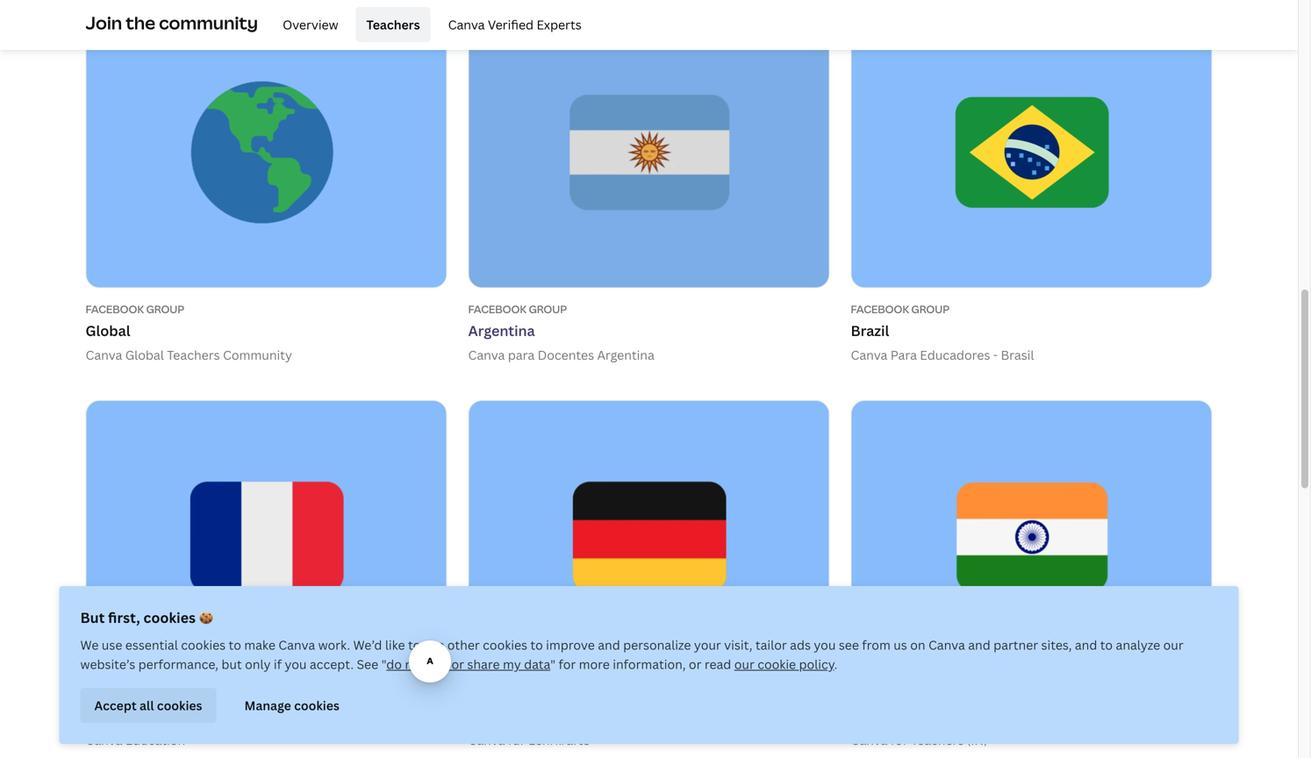 Task type: locate. For each thing, give the bounding box(es) containing it.
3 to from the left
[[531, 637, 543, 654]]

1 vertical spatial argentina
[[597, 347, 655, 364]]

do not sell or share my data link
[[387, 656, 551, 673]]

partner
[[994, 637, 1039, 654]]

1 horizontal spatial our
[[1164, 637, 1184, 654]]

teachers inside menu bar
[[367, 16, 420, 33]]

brazil flag image
[[852, 16, 1212, 288]]

community
[[223, 347, 292, 364]]

overview
[[283, 16, 338, 33]]

your
[[694, 637, 721, 654]]

to up 'but'
[[229, 637, 241, 654]]

and up do not sell or share my data " for more information, or read our cookie policy .
[[598, 637, 620, 654]]

our
[[1164, 637, 1184, 654], [735, 656, 755, 673]]

group inside the facebook group argentina
[[529, 302, 567, 316]]

you right if
[[285, 656, 307, 673]]

group inside facebook group france
[[146, 687, 184, 702]]

more
[[579, 656, 610, 673]]

facebook inside facebook group global
[[86, 302, 144, 316]]

1 horizontal spatial "
[[551, 656, 556, 673]]

global up canva global teachers community
[[86, 321, 130, 340]]

for
[[559, 656, 576, 673], [891, 732, 908, 749]]

0 horizontal spatial teachers
[[167, 347, 220, 364]]

group inside facebook group global
[[146, 302, 184, 316]]

data
[[524, 656, 551, 673]]

1 vertical spatial for
[[891, 732, 908, 749]]

facebook for global
[[86, 302, 144, 316]]

cookies up the essential
[[143, 608, 196, 627]]

but
[[222, 656, 242, 673]]

argentina inside the facebook group argentina
[[468, 321, 535, 340]]

global inside facebook group global
[[86, 321, 130, 340]]

we
[[80, 637, 99, 654]]

manage cookies
[[245, 697, 340, 714]]

0 vertical spatial our
[[1164, 637, 1184, 654]]

cookies down accept.
[[294, 697, 340, 714]]

0 horizontal spatial our
[[735, 656, 755, 673]]

our down visit,
[[735, 656, 755, 673]]

canva global teachers community
[[86, 347, 292, 364]]

do not sell or share my data " for more information, or read our cookie policy .
[[387, 656, 838, 673]]

1 vertical spatial you
[[285, 656, 307, 673]]

cookies down 🍪
[[181, 637, 226, 654]]

canva für lehrkräfte
[[468, 732, 590, 749]]

canva for teachers (in) link
[[851, 400, 1213, 759]]

you
[[814, 637, 836, 654], [285, 656, 307, 673]]

0 horizontal spatial use
[[102, 637, 122, 654]]

accept.
[[310, 656, 354, 673]]

if
[[274, 656, 282, 673]]

teachers
[[367, 16, 420, 33], [167, 347, 220, 364], [911, 732, 964, 749]]

2 horizontal spatial teachers
[[911, 732, 964, 749]]

cookies up my
[[483, 637, 528, 654]]

teachers for canva for teachers (in)
[[911, 732, 964, 749]]

group down performance,
[[146, 687, 184, 702]]

you up policy
[[814, 637, 836, 654]]

group up canva global teachers community
[[146, 302, 184, 316]]

0 vertical spatial for
[[559, 656, 576, 673]]

para
[[891, 347, 917, 364]]

experts
[[537, 16, 582, 33]]

to
[[229, 637, 241, 654], [408, 637, 421, 654], [531, 637, 543, 654], [1101, 637, 1113, 654]]

global
[[86, 321, 130, 340], [125, 347, 164, 364]]

like
[[385, 637, 405, 654]]

lehrkräfte
[[529, 732, 590, 749]]

global down facebook group global
[[125, 347, 164, 364]]

1 to from the left
[[229, 637, 241, 654]]

2 vertical spatial teachers
[[911, 732, 964, 749]]

" inside the we use essential cookies to make canva work. we'd like to use other cookies to improve and personalize your visit, tailor ads you see from us on canva and partner sites, and to analyze our website's performance, but only if you accept. see "
[[382, 656, 387, 673]]

facebook up france in the left of the page
[[86, 687, 144, 702]]

1 vertical spatial teachers
[[167, 347, 220, 364]]

teachers right overview
[[367, 16, 420, 33]]

for down improve
[[559, 656, 576, 673]]

cookie
[[758, 656, 796, 673]]

" down improve
[[551, 656, 556, 673]]

group for global
[[146, 302, 184, 316]]

and left partner
[[969, 637, 991, 654]]

accept
[[94, 697, 137, 714]]

1 horizontal spatial teachers
[[367, 16, 420, 33]]

1 horizontal spatial use
[[424, 637, 445, 654]]

0 horizontal spatial or
[[452, 656, 464, 673]]

facebook inside the facebook group argentina
[[468, 302, 527, 316]]

facebook group brazil
[[851, 302, 950, 340]]

facebook up para
[[468, 302, 527, 316]]

visit,
[[724, 637, 753, 654]]

canva verified experts link
[[438, 7, 592, 42]]

éducation
[[125, 732, 185, 749]]

group up "canva para educadores - brasil"
[[912, 302, 950, 316]]

work.
[[318, 637, 350, 654]]

or right sell
[[452, 656, 464, 673]]

1 vertical spatial our
[[735, 656, 755, 673]]

" right see
[[382, 656, 387, 673]]

0 horizontal spatial and
[[598, 637, 620, 654]]

1 horizontal spatial and
[[969, 637, 991, 654]]

our right analyze at the right of the page
[[1164, 637, 1184, 654]]

to left analyze at the right of the page
[[1101, 637, 1113, 654]]

2 use from the left
[[424, 637, 445, 654]]

use up sell
[[424, 637, 445, 654]]

and right sites,
[[1075, 637, 1098, 654]]

cookies inside button
[[294, 697, 340, 714]]

and
[[598, 637, 620, 654], [969, 637, 991, 654], [1075, 637, 1098, 654]]

cookies inside button
[[157, 697, 202, 714]]

share
[[467, 656, 500, 673]]

1 horizontal spatial or
[[689, 656, 702, 673]]

teachers left community
[[167, 347, 220, 364]]

but first, cookies 🍪
[[80, 608, 213, 627]]

argentina right docentes
[[597, 347, 655, 364]]

make
[[244, 637, 276, 654]]

0 vertical spatial teachers
[[367, 16, 420, 33]]

cookies
[[143, 608, 196, 627], [181, 637, 226, 654], [483, 637, 528, 654], [157, 697, 202, 714], [294, 697, 340, 714]]

from
[[862, 637, 891, 654]]

or
[[452, 656, 464, 673], [689, 656, 702, 673]]

manage
[[245, 697, 291, 714]]

0 horizontal spatial "
[[382, 656, 387, 673]]

facebook inside facebook group france
[[86, 687, 144, 702]]

to up data
[[531, 637, 543, 654]]

first,
[[108, 608, 140, 627]]

facebook inside facebook group brazil
[[851, 302, 910, 316]]

canva for canva global teachers community
[[86, 347, 122, 364]]

for left (in)
[[891, 732, 908, 749]]

facebook group argentina
[[468, 302, 567, 340]]

canva for canva für lehrkräfte
[[468, 732, 505, 749]]

0 vertical spatial global
[[86, 321, 130, 340]]

use
[[102, 637, 122, 654], [424, 637, 445, 654]]

teachers for canva global teachers community
[[167, 347, 220, 364]]

group up canva para docentes argentina
[[529, 302, 567, 316]]

canva
[[448, 16, 485, 33], [86, 347, 122, 364], [468, 347, 505, 364], [851, 347, 888, 364], [279, 637, 315, 654], [929, 637, 966, 654], [86, 732, 122, 749], [468, 732, 505, 749], [851, 732, 888, 749]]

argentina up para
[[468, 321, 535, 340]]

canva for canva para educadores - brasil
[[851, 347, 888, 364]]

my
[[503, 656, 521, 673]]

1 horizontal spatial you
[[814, 637, 836, 654]]

-
[[994, 347, 998, 364]]

facebook up brazil
[[851, 302, 910, 316]]

2 horizontal spatial and
[[1075, 637, 1098, 654]]

or left read
[[689, 656, 702, 673]]

1 and from the left
[[598, 637, 620, 654]]

essential
[[125, 637, 178, 654]]

the
[[126, 10, 155, 35]]

accept all cookies button
[[80, 688, 216, 723]]

1 " from the left
[[382, 656, 387, 673]]

we'd
[[353, 637, 382, 654]]

india flag image
[[852, 401, 1212, 673]]

use up website's
[[102, 637, 122, 654]]

facebook
[[86, 302, 144, 316], [468, 302, 527, 316], [851, 302, 910, 316], [86, 687, 144, 702], [468, 687, 527, 702]]

für
[[508, 732, 526, 749]]

facebook up canva global teachers community
[[86, 302, 144, 316]]

0 horizontal spatial argentina
[[468, 321, 535, 340]]

we use essential cookies to make canva work. we'd like to use other cookies to improve and personalize your visit, tailor ads you see from us on canva and partner sites, and to analyze our website's performance, but only if you accept. see "
[[80, 637, 1184, 673]]

cookies right the all
[[157, 697, 202, 714]]

argentina
[[468, 321, 535, 340], [597, 347, 655, 364]]

0 vertical spatial argentina
[[468, 321, 535, 340]]

"
[[382, 656, 387, 673], [551, 656, 556, 673]]

group down data
[[529, 687, 567, 702]]

teachers left (in)
[[911, 732, 964, 749]]

facebook for brazil
[[851, 302, 910, 316]]

group inside facebook group brazil
[[912, 302, 950, 316]]

group
[[146, 302, 184, 316], [529, 302, 567, 316], [912, 302, 950, 316], [146, 687, 184, 702], [529, 687, 567, 702]]

menu bar
[[265, 7, 592, 42]]

to right like
[[408, 637, 421, 654]]

read
[[705, 656, 732, 673]]



Task type: vqa. For each thing, say whether or not it's contained in the screenshot.
Create a design dropdown button
no



Task type: describe. For each thing, give the bounding box(es) containing it.
2 to from the left
[[408, 637, 421, 654]]

canva for teachers (in)
[[851, 732, 988, 749]]

facebook group
[[468, 687, 567, 702]]

group for france
[[146, 687, 184, 702]]

tailor
[[756, 637, 787, 654]]

verified
[[488, 16, 534, 33]]

sites,
[[1042, 637, 1072, 654]]

facebook for argentina
[[468, 302, 527, 316]]

join the community
[[86, 10, 258, 35]]

brazil
[[851, 321, 890, 340]]

(in)
[[967, 732, 988, 749]]

canva para docentes argentina
[[468, 347, 655, 364]]

canva for canva verified experts
[[448, 16, 485, 33]]

do
[[387, 656, 402, 673]]

all
[[140, 697, 154, 714]]

canva para educadores - brasil
[[851, 347, 1035, 364]]

other
[[448, 637, 480, 654]]

overview link
[[272, 7, 349, 42]]

1 or from the left
[[452, 656, 464, 673]]

our inside the we use essential cookies to make canva work. we'd like to use other cookies to improve and personalize your visit, tailor ads you see from us on canva and partner sites, and to analyze our website's performance, but only if you accept. see "
[[1164, 637, 1184, 654]]

1 use from the left
[[102, 637, 122, 654]]

canva éducation
[[86, 732, 185, 749]]

but
[[80, 608, 105, 627]]

france
[[86, 706, 132, 725]]

our cookie policy link
[[735, 656, 835, 673]]

accept all cookies
[[94, 697, 202, 714]]

teachers link
[[356, 7, 431, 42]]

group for argentina
[[529, 302, 567, 316]]

sell
[[428, 656, 449, 673]]

facebook group global
[[86, 302, 184, 340]]

see
[[357, 656, 379, 673]]

canva for canva éducation
[[86, 732, 122, 749]]

docentes
[[538, 347, 594, 364]]

0 horizontal spatial for
[[559, 656, 576, 673]]

group for brazil
[[912, 302, 950, 316]]

brasil
[[1001, 347, 1035, 364]]

information,
[[613, 656, 686, 673]]

personalize
[[623, 637, 691, 654]]

4 to from the left
[[1101, 637, 1113, 654]]

🍪
[[199, 608, 213, 627]]

1 horizontal spatial for
[[891, 732, 908, 749]]

france flag image
[[86, 401, 446, 673]]

facebook group france
[[86, 687, 184, 725]]

policy
[[799, 656, 835, 673]]

ads
[[790, 637, 811, 654]]

performance,
[[138, 656, 219, 673]]

canva verified experts
[[448, 16, 582, 33]]

not
[[405, 656, 425, 673]]

on
[[911, 637, 926, 654]]

canva for canva para docentes argentina
[[468, 347, 505, 364]]

para
[[508, 347, 535, 364]]

.
[[835, 656, 838, 673]]

facebook down share
[[468, 687, 527, 702]]

2 or from the left
[[689, 656, 702, 673]]

improve
[[546, 637, 595, 654]]

manage cookies button
[[230, 688, 354, 723]]

3 and from the left
[[1075, 637, 1098, 654]]

0 vertical spatial you
[[814, 637, 836, 654]]

website's
[[80, 656, 135, 673]]

community
[[159, 10, 258, 35]]

analyze
[[1116, 637, 1161, 654]]

1 vertical spatial global
[[125, 347, 164, 364]]

educadores
[[920, 347, 991, 364]]

0 horizontal spatial you
[[285, 656, 307, 673]]

2 " from the left
[[551, 656, 556, 673]]

menu bar containing overview
[[265, 7, 592, 42]]

argentina flag image
[[458, 8, 840, 296]]

canva for canva for teachers (in)
[[851, 732, 888, 749]]

facebook for france
[[86, 687, 144, 702]]

only
[[245, 656, 271, 673]]

see
[[839, 637, 859, 654]]

join
[[86, 10, 122, 35]]

us
[[894, 637, 908, 654]]

2 and from the left
[[969, 637, 991, 654]]

1 horizontal spatial argentina
[[597, 347, 655, 364]]



